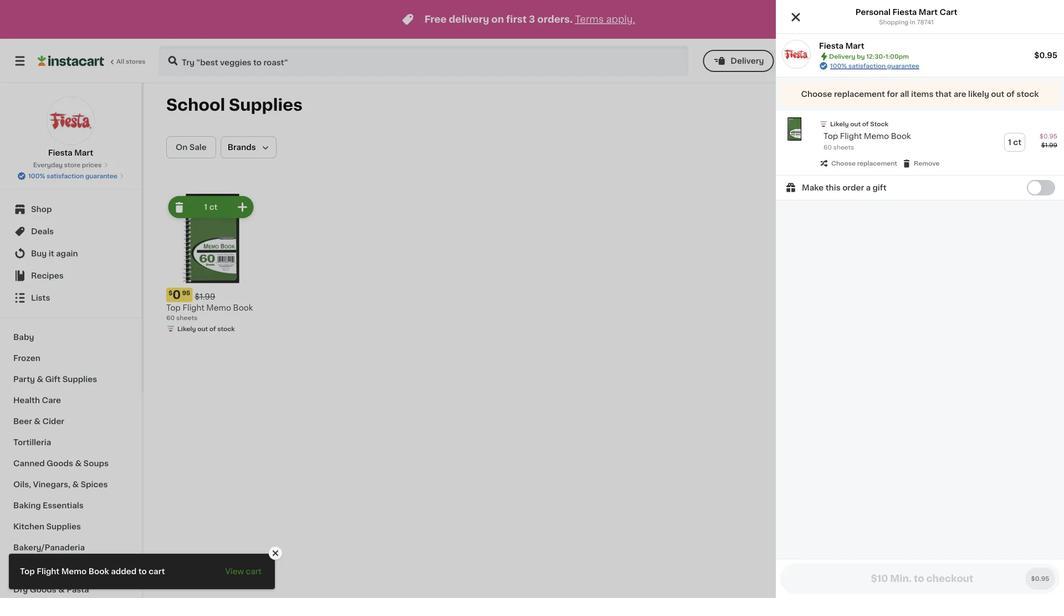Task type: vqa. For each thing, say whether or not it's contained in the screenshot.
Cider
yes



Task type: locate. For each thing, give the bounding box(es) containing it.
60 inside top flight memo book 60 sheets
[[824, 144, 832, 151]]

1 vertical spatial 60
[[166, 315, 175, 321]]

0 vertical spatial fiesta mart
[[820, 42, 865, 50]]

0 horizontal spatial guarantee
[[85, 173, 118, 179]]

0 vertical spatial supplies
[[229, 97, 303, 113]]

deals
[[31, 228, 54, 236]]

0 vertical spatial 1 ct
[[1009, 139, 1022, 146]]

likely down $ 0 95 $1.99 top flight memo book 60 sheets
[[177, 326, 196, 332]]

choose
[[802, 90, 833, 98], [832, 161, 856, 167]]

1 vertical spatial 1
[[1009, 139, 1012, 146]]

stock down the 1 button
[[1017, 90, 1040, 98]]

of up top flight memo book button
[[863, 121, 869, 127]]

2 vertical spatial memo
[[61, 568, 87, 576]]

flight up dry goods & pasta
[[37, 568, 59, 576]]

fiesta inside personal fiesta mart cart shopping in 78741
[[893, 8, 918, 16]]

0 vertical spatial book
[[892, 133, 912, 140]]

2 vertical spatial supplies
[[46, 524, 81, 531]]

delivery
[[830, 54, 856, 60], [731, 57, 765, 65]]

78741
[[918, 19, 934, 25], [869, 57, 892, 65]]

& left pasta
[[58, 587, 65, 595]]

2 vertical spatial of
[[210, 326, 216, 332]]

instacart logo image
[[38, 54, 104, 68]]

lists
[[31, 294, 50, 302]]

1 vertical spatial guarantee
[[85, 173, 118, 179]]

a
[[867, 184, 871, 192]]

2 horizontal spatial flight
[[841, 133, 863, 140]]

1 vertical spatial fiesta
[[820, 42, 844, 50]]

fiesta
[[893, 8, 918, 16], [820, 42, 844, 50], [48, 149, 72, 157]]

goods right dry
[[30, 587, 56, 595]]

1 horizontal spatial cart
[[246, 568, 262, 576]]

1 ct button
[[1005, 134, 1025, 151]]

by
[[857, 54, 865, 60]]

78741 inside personal fiesta mart cart shopping in 78741
[[918, 19, 934, 25]]

supplies
[[229, 97, 303, 113], [62, 376, 97, 384], [46, 524, 81, 531]]

2 vertical spatial 1
[[204, 204, 208, 211]]

increment quantity of top flight memo book image
[[236, 201, 249, 214]]

flight
[[841, 133, 863, 140], [183, 304, 205, 312], [37, 568, 59, 576]]

prices
[[82, 162, 102, 168]]

choose down pickup
[[802, 90, 833, 98]]

fiesta up everyday store prices
[[48, 149, 72, 157]]

remove
[[915, 161, 940, 167]]

goods inside canned goods & soups link
[[47, 460, 73, 468]]

1 vertical spatial 100%
[[28, 173, 45, 179]]

satisfaction
[[849, 63, 886, 69], [47, 173, 84, 179]]

supplies for kitchen supplies
[[46, 524, 81, 531]]

top up dry
[[20, 568, 35, 576]]

& inside canned goods & soups link
[[75, 460, 82, 468]]

oils, vinegars, & spices link
[[7, 475, 135, 496]]

fiesta mart inside fiesta mart link
[[48, 149, 93, 157]]

1 horizontal spatial 60
[[824, 144, 832, 151]]

book inside top flight memo book 60 sheets
[[892, 133, 912, 140]]

2 cart from the left
[[149, 568, 165, 576]]

1 ct left $0.95 $1.99
[[1009, 139, 1022, 146]]

$0.95 inside product group
[[1040, 133, 1058, 139]]

100% right pickup
[[831, 63, 848, 69]]

delivery for delivery by 12:30-1:00pm
[[830, 54, 856, 60]]

book left added
[[89, 568, 109, 576]]

100% satisfaction guarantee button
[[17, 170, 124, 181]]

top flight memo book image
[[783, 118, 806, 141]]

guarantee down 1:00pm at the top right of the page
[[888, 63, 920, 69]]

stores
[[126, 59, 146, 65]]

ct left increment quantity of top flight memo book 'icon'
[[209, 204, 218, 211]]

choose for choose replacement
[[832, 161, 856, 167]]

& for oils, vinegars, & spices
[[72, 481, 79, 489]]

1 horizontal spatial fiesta mart
[[820, 42, 865, 50]]

beer & cider
[[13, 418, 64, 426]]

0 vertical spatial fiesta
[[893, 8, 918, 16]]

& inside beer & cider link
[[34, 418, 40, 426]]

out inside product group
[[851, 121, 861, 127]]

1 vertical spatial replacement
[[858, 161, 898, 167]]

flight inside top flight memo book 60 sheets
[[841, 133, 863, 140]]

0 vertical spatial mart
[[919, 8, 938, 16]]

0 horizontal spatial flight
[[37, 568, 59, 576]]

all
[[901, 90, 910, 98]]

out right likely
[[992, 90, 1005, 98]]

beer & cider link
[[7, 412, 135, 433]]

terms apply. link
[[575, 15, 636, 24]]

0 horizontal spatial cart
[[149, 568, 165, 576]]

0 vertical spatial 78741
[[918, 19, 934, 25]]

likely up top flight memo book button
[[831, 121, 849, 127]]

out for likely out of stock
[[851, 121, 861, 127]]

choose up the make this order a gift
[[832, 161, 856, 167]]

1 vertical spatial satisfaction
[[47, 173, 84, 179]]

0 vertical spatial 100%
[[831, 63, 848, 69]]

0 horizontal spatial 1
[[204, 204, 208, 211]]

mart
[[919, 8, 938, 16], [846, 42, 865, 50], [74, 149, 93, 157]]

choose for choose replacement for all items that are likely out of stock
[[802, 90, 833, 98]]

health care link
[[7, 390, 135, 412]]

buy it again
[[31, 250, 78, 258]]

frozen link
[[7, 348, 135, 369]]

0 horizontal spatial ct
[[209, 204, 218, 211]]

1 vertical spatial stock
[[218, 326, 235, 332]]

flight down likely out of stock on the right top of page
[[841, 133, 863, 140]]

1 vertical spatial of
[[863, 121, 869, 127]]

1 vertical spatial supplies
[[62, 376, 97, 384]]

sheets up choose replacement 'button'
[[834, 144, 855, 151]]

supplies for school supplies
[[229, 97, 303, 113]]

1 vertical spatial $0.95
[[1040, 133, 1058, 139]]

$1.99
[[1042, 142, 1058, 148], [195, 293, 215, 301]]

0 horizontal spatial likely
[[177, 326, 196, 332]]

0 horizontal spatial book
[[89, 568, 109, 576]]

pasta
[[67, 587, 89, 595]]

top for top flight memo book 60 sheets
[[824, 133, 839, 140]]

everyday
[[33, 162, 63, 168]]

shop link
[[7, 199, 135, 221]]

product group
[[166, 194, 256, 336]]

1 ct right "remove top flight memo book" image at the left
[[204, 204, 218, 211]]

sheets inside top flight memo book 60 sheets
[[834, 144, 855, 151]]

1 vertical spatial top
[[166, 304, 181, 312]]

cart right view
[[246, 568, 262, 576]]

likely inside product group
[[177, 326, 196, 332]]

order
[[843, 184, 865, 192]]

& left gift
[[37, 376, 43, 384]]

1 horizontal spatial stock
[[1017, 90, 1040, 98]]

1 horizontal spatial ct
[[1014, 139, 1022, 146]]

ct
[[1014, 139, 1022, 146], [209, 204, 218, 211]]

guarantee down prices
[[85, 173, 118, 179]]

all stores link
[[38, 45, 146, 77]]

replacement for choose replacement
[[858, 161, 898, 167]]

memo inside top flight memo book 60 sheets
[[865, 133, 890, 140]]

0 horizontal spatial fiesta
[[48, 149, 72, 157]]

sheets up 'likely out of stock'
[[176, 315, 198, 321]]

close toast image
[[271, 550, 280, 558]]

0 vertical spatial 60
[[824, 144, 832, 151]]

fiesta mart logo image
[[46, 97, 95, 145]]

& left the spices
[[72, 481, 79, 489]]

canned
[[13, 460, 45, 468]]

fiesta up in
[[893, 8, 918, 16]]

tortilleria
[[13, 439, 51, 447]]

0 horizontal spatial out
[[198, 326, 208, 332]]

delivery left by
[[830, 54, 856, 60]]

memo for top flight memo book 60 sheets
[[865, 133, 890, 140]]

baby link
[[7, 327, 135, 348]]

$1.99 inside $0.95 $1.99
[[1042, 142, 1058, 148]]

78741 inside "popup button"
[[869, 57, 892, 65]]

1 vertical spatial flight
[[183, 304, 205, 312]]

1 horizontal spatial 1 ct
[[1009, 139, 1022, 146]]

2 horizontal spatial fiesta
[[893, 8, 918, 16]]

limited time offer region
[[0, 0, 1040, 39]]

0 horizontal spatial delivery
[[731, 57, 765, 65]]

baking essentials link
[[7, 496, 135, 517]]

$1.99 inside $ 0 95 $1.99 top flight memo book 60 sheets
[[195, 293, 215, 301]]

delivery left fiesta mart image
[[731, 57, 765, 65]]

& inside dry goods & pasta link
[[58, 587, 65, 595]]

all stores
[[116, 59, 146, 65]]

gift
[[873, 184, 887, 192]]

of inside product group
[[863, 121, 869, 127]]

2 horizontal spatial book
[[892, 133, 912, 140]]

1 horizontal spatial guarantee
[[888, 63, 920, 69]]

1 ct
[[1009, 139, 1022, 146], [204, 204, 218, 211]]

choose replacement for all items that are likely out of stock
[[802, 90, 1040, 98]]

1 cart from the left
[[246, 568, 262, 576]]

top down likely out of stock on the right top of page
[[824, 133, 839, 140]]

stock
[[1017, 90, 1040, 98], [218, 326, 235, 332]]

remove top flight memo book image
[[173, 201, 186, 214]]

likely inside product group
[[831, 121, 849, 127]]

satisfaction down everyday store prices
[[47, 173, 84, 179]]

0 vertical spatial goods
[[47, 460, 73, 468]]

0 vertical spatial stock
[[1017, 90, 1040, 98]]

top flight memo book 60 sheets
[[824, 133, 912, 151]]

satisfaction down delivery by 12:30-1:00pm
[[849, 63, 886, 69]]

mart up prices
[[74, 149, 93, 157]]

stock down $ 0 95 $1.99 top flight memo book 60 sheets
[[218, 326, 235, 332]]

0 vertical spatial satisfaction
[[849, 63, 886, 69]]

2 vertical spatial out
[[198, 326, 208, 332]]

0 vertical spatial out
[[992, 90, 1005, 98]]

0 horizontal spatial satisfaction
[[47, 173, 84, 179]]

1 horizontal spatial $1.99
[[1042, 142, 1058, 148]]

fiesta up pickup
[[820, 42, 844, 50]]

$1.99 right 95
[[195, 293, 215, 301]]

pickup button
[[774, 50, 837, 72]]

None search field
[[159, 45, 689, 77]]

book down $0.95 original price: $1.99 element
[[233, 304, 253, 312]]

service type group
[[703, 50, 837, 72]]

of inside product group
[[210, 326, 216, 332]]

book up remove button
[[892, 133, 912, 140]]

0 vertical spatial 100% satisfaction guarantee
[[831, 63, 920, 69]]

oils,
[[13, 481, 31, 489]]

1 horizontal spatial mart
[[846, 42, 865, 50]]

memo down $0.95 original price: $1.99 element
[[207, 304, 231, 312]]

replacement down top flight memo book 60 sheets
[[858, 161, 898, 167]]

delivery inside delivery button
[[731, 57, 765, 65]]

that
[[936, 90, 952, 98]]

1 ct inside product group
[[204, 204, 218, 211]]

0 vertical spatial 1
[[1036, 57, 1039, 65]]

1 horizontal spatial of
[[863, 121, 869, 127]]

1 vertical spatial book
[[233, 304, 253, 312]]

fiesta inside fiesta mart link
[[48, 149, 72, 157]]

book inside $ 0 95 $1.99 top flight memo book 60 sheets
[[233, 304, 253, 312]]

0 vertical spatial $1.99
[[1042, 142, 1058, 148]]

replacement for choose replacement for all items that are likely out of stock
[[835, 90, 886, 98]]

choose inside choose replacement 'button'
[[832, 161, 856, 167]]

0 vertical spatial memo
[[865, 133, 890, 140]]

out for likely out of stock
[[198, 326, 208, 332]]

12:30-
[[867, 54, 886, 60]]

1 horizontal spatial memo
[[207, 304, 231, 312]]

top inside top flight memo book 60 sheets
[[824, 133, 839, 140]]

1 vertical spatial fiesta mart
[[48, 149, 93, 157]]

of down $ 0 95 $1.99 top flight memo book 60 sheets
[[210, 326, 216, 332]]

0 horizontal spatial 1 ct
[[204, 204, 218, 211]]

1 vertical spatial memo
[[207, 304, 231, 312]]

60 down 0
[[166, 315, 175, 321]]

goods for dry
[[30, 587, 56, 595]]

replacement up likely out of stock on the right top of page
[[835, 90, 886, 98]]

memo down stock
[[865, 133, 890, 140]]

2 horizontal spatial top
[[824, 133, 839, 140]]

60
[[824, 144, 832, 151], [166, 315, 175, 321]]

deals link
[[7, 221, 135, 243]]

1 vertical spatial sheets
[[176, 315, 198, 321]]

recipes
[[31, 272, 64, 280]]

everyday store prices link
[[33, 161, 108, 170]]

0 vertical spatial guarantee
[[888, 63, 920, 69]]

flight for top flight memo book 60 sheets
[[841, 133, 863, 140]]

goods up oils, vinegars, & spices
[[47, 460, 73, 468]]

& left soups
[[75, 460, 82, 468]]

out up top flight memo book button
[[851, 121, 861, 127]]

1 horizontal spatial likely
[[831, 121, 849, 127]]

0 horizontal spatial fiesta mart
[[48, 149, 93, 157]]

sheets inside $ 0 95 $1.99 top flight memo book 60 sheets
[[176, 315, 198, 321]]

mart left cart
[[919, 8, 938, 16]]

60 up choose replacement 'button'
[[824, 144, 832, 151]]

mart up by
[[846, 42, 865, 50]]

lists link
[[7, 287, 135, 309]]

0 vertical spatial $0.95
[[1035, 52, 1058, 59]]

on sale
[[176, 144, 207, 151]]

flight down 95
[[183, 304, 205, 312]]

stock
[[871, 121, 889, 127]]

fiesta mart up the 'everyday store prices' link
[[48, 149, 93, 157]]

ct left $0.95 $1.99
[[1014, 139, 1022, 146]]

0 horizontal spatial of
[[210, 326, 216, 332]]

of right likely
[[1007, 90, 1015, 98]]

1 vertical spatial out
[[851, 121, 861, 127]]

100% satisfaction guarantee down store
[[28, 173, 118, 179]]

guarantee inside button
[[85, 173, 118, 179]]

$1.99 right '1 ct' button
[[1042, 142, 1058, 148]]

100%
[[831, 63, 848, 69], [28, 173, 45, 179]]

1
[[1036, 57, 1039, 65], [1009, 139, 1012, 146], [204, 204, 208, 211]]

1 horizontal spatial book
[[233, 304, 253, 312]]

1 vertical spatial 78741
[[869, 57, 892, 65]]

& right beer
[[34, 418, 40, 426]]

fiesta mart up by
[[820, 42, 865, 50]]

0 vertical spatial flight
[[841, 133, 863, 140]]

0 vertical spatial sheets
[[834, 144, 855, 151]]

1 inside product group
[[204, 204, 208, 211]]

cart right to
[[149, 568, 165, 576]]

1 vertical spatial mart
[[846, 42, 865, 50]]

out inside product group
[[198, 326, 208, 332]]

1 horizontal spatial satisfaction
[[849, 63, 886, 69]]

remove button
[[902, 159, 940, 169]]

100% down 'everyday'
[[28, 173, 45, 179]]

terms
[[575, 15, 604, 24]]

0 horizontal spatial sheets
[[176, 315, 198, 321]]

0 vertical spatial likely
[[831, 121, 849, 127]]

0 vertical spatial replacement
[[835, 90, 886, 98]]

replacement
[[835, 90, 886, 98], [858, 161, 898, 167]]

1 vertical spatial 100% satisfaction guarantee
[[28, 173, 118, 179]]

0 horizontal spatial 100%
[[28, 173, 45, 179]]

1 horizontal spatial 78741
[[918, 19, 934, 25]]

100% satisfaction guarantee down 12:30-
[[831, 63, 920, 69]]

0 horizontal spatial 100% satisfaction guarantee
[[28, 173, 118, 179]]

1 vertical spatial goods
[[30, 587, 56, 595]]

goods inside dry goods & pasta link
[[30, 587, 56, 595]]

dry goods & pasta link
[[7, 580, 135, 599]]

2 horizontal spatial out
[[992, 90, 1005, 98]]

top down 0
[[166, 304, 181, 312]]

$0.95 original price: $1.99 element
[[166, 288, 256, 302]]

on
[[492, 15, 504, 24]]

2 vertical spatial book
[[89, 568, 109, 576]]

2 vertical spatial flight
[[37, 568, 59, 576]]

kitchen supplies
[[13, 524, 81, 531]]

1 vertical spatial 1 ct
[[204, 204, 218, 211]]

flight inside $ 0 95 $1.99 top flight memo book 60 sheets
[[183, 304, 205, 312]]

1 horizontal spatial top
[[166, 304, 181, 312]]

book for top flight memo book 60 sheets
[[892, 133, 912, 140]]

again
[[56, 250, 78, 258]]

1 horizontal spatial flight
[[183, 304, 205, 312]]

memo up dry goods & pasta link
[[61, 568, 87, 576]]

everyday store prices
[[33, 162, 102, 168]]

stock inside product group
[[218, 326, 235, 332]]

replacement inside 'button'
[[858, 161, 898, 167]]

buy it again link
[[7, 243, 135, 265]]

out down $ 0 95 $1.99 top flight memo book 60 sheets
[[198, 326, 208, 332]]

1 vertical spatial choose
[[832, 161, 856, 167]]

fiesta mart
[[820, 42, 865, 50], [48, 149, 93, 157]]

& inside oils, vinegars, & spices link
[[72, 481, 79, 489]]

2 horizontal spatial of
[[1007, 90, 1015, 98]]

$0.95 for $0.95
[[1035, 52, 1058, 59]]



Task type: describe. For each thing, give the bounding box(es) containing it.
satisfaction inside 100% satisfaction guarantee button
[[47, 173, 84, 179]]

free
[[425, 15, 447, 24]]

1 ct inside button
[[1009, 139, 1022, 146]]

personal
[[856, 8, 891, 16]]

orders.
[[538, 15, 573, 24]]

baby
[[13, 334, 34, 342]]

spices
[[81, 481, 108, 489]]

$
[[169, 290, 173, 296]]

1 horizontal spatial 100%
[[831, 63, 848, 69]]

likely for likely out of stock
[[831, 121, 849, 127]]

78741 button
[[851, 45, 917, 77]]

delivery by 12:30-1:00pm
[[830, 54, 910, 60]]

& for dry goods & pasta
[[58, 587, 65, 595]]

frozen
[[13, 355, 40, 363]]

mart inside personal fiesta mart cart shopping in 78741
[[919, 8, 938, 16]]

$ 0 95 $1.99 top flight memo book 60 sheets
[[166, 289, 253, 321]]

baking essentials
[[13, 502, 84, 510]]

view cart button
[[219, 561, 268, 583]]

shop
[[31, 206, 52, 214]]

cider
[[42, 418, 64, 426]]

cart inside view cart button
[[246, 568, 262, 576]]

school
[[166, 97, 225, 113]]

recipes link
[[7, 265, 135, 287]]

memo for top flight memo book added to cart
[[61, 568, 87, 576]]

fiesta mart link
[[46, 97, 95, 159]]

$0.95 $1.99
[[1040, 133, 1058, 148]]

& inside party & gift supplies link
[[37, 376, 43, 384]]

beverages
[[13, 566, 56, 573]]

kitchen supplies link
[[7, 517, 135, 538]]

health care
[[13, 397, 61, 405]]

vinegars,
[[33, 481, 70, 489]]

it
[[49, 250, 54, 258]]

on
[[176, 144, 188, 151]]

0
[[173, 289, 181, 301]]

party & gift supplies
[[13, 376, 97, 384]]

in
[[911, 19, 916, 25]]

choose replacement
[[832, 161, 898, 167]]

this
[[826, 184, 841, 192]]

buy
[[31, 250, 47, 258]]

product group
[[776, 111, 1065, 175]]

1 inside product group
[[1009, 139, 1012, 146]]

sale
[[190, 144, 207, 151]]

apply.
[[607, 15, 636, 24]]

top for top flight memo book added to cart
[[20, 568, 35, 576]]

delivery button
[[703, 50, 774, 72]]

of for likely out of stock
[[863, 121, 869, 127]]

added
[[111, 568, 137, 576]]

100% inside button
[[28, 173, 45, 179]]

baking
[[13, 502, 41, 510]]

book for top flight memo book added to cart
[[89, 568, 109, 576]]

60 inside $ 0 95 $1.99 top flight memo book 60 sheets
[[166, 315, 175, 321]]

view cart
[[225, 568, 262, 576]]

dry goods & pasta
[[13, 587, 89, 595]]

top inside $ 0 95 $1.99 top flight memo book 60 sheets
[[166, 304, 181, 312]]

bakery/panaderia
[[13, 545, 85, 552]]

likely
[[969, 90, 990, 98]]

make
[[803, 184, 824, 192]]

3
[[529, 15, 536, 24]]

1 horizontal spatial fiesta
[[820, 42, 844, 50]]

first
[[507, 15, 527, 24]]

health
[[13, 397, 40, 405]]

personal fiesta mart cart shopping in 78741
[[856, 8, 958, 25]]

1 button
[[1006, 48, 1052, 74]]

fiesta mart image
[[783, 40, 811, 68]]

delivery for delivery
[[731, 57, 765, 65]]

for
[[888, 90, 899, 98]]

95
[[182, 290, 190, 296]]

delivery
[[449, 15, 490, 24]]

school supplies
[[166, 97, 303, 113]]

soups
[[84, 460, 109, 468]]

on sale button
[[166, 136, 216, 159]]

oils, vinegars, & spices
[[13, 481, 108, 489]]

view
[[225, 568, 244, 576]]

party & gift supplies link
[[7, 369, 135, 390]]

2 vertical spatial mart
[[74, 149, 93, 157]]

store
[[64, 162, 81, 168]]

100% satisfaction guarantee inside button
[[28, 173, 118, 179]]

likely out of stock
[[177, 326, 235, 332]]

canned goods & soups link
[[7, 454, 135, 475]]

choose replacement button
[[820, 159, 898, 169]]

1 vertical spatial ct
[[209, 204, 218, 211]]

satisfaction inside 100% satisfaction guarantee link
[[849, 63, 886, 69]]

gift
[[45, 376, 61, 384]]

essentials
[[43, 502, 84, 510]]

2 horizontal spatial 1
[[1036, 57, 1039, 65]]

1 horizontal spatial 100% satisfaction guarantee
[[831, 63, 920, 69]]

& for canned goods & soups
[[75, 460, 82, 468]]

all
[[116, 59, 124, 65]]

bakery/panaderia link
[[7, 538, 135, 559]]

items
[[912, 90, 934, 98]]

care
[[42, 397, 61, 405]]

ct inside button
[[1014, 139, 1022, 146]]

free delivery on first 3 orders. terms apply.
[[425, 15, 636, 24]]

$0.95 for $0.95 $1.99
[[1040, 133, 1058, 139]]

1:00pm
[[886, 54, 910, 60]]

to
[[139, 568, 147, 576]]

goods for canned
[[47, 460, 73, 468]]

likely for likely out of stock
[[177, 326, 196, 332]]

100% satisfaction guarantee link
[[831, 62, 920, 70]]

flight for top flight memo book added to cart
[[37, 568, 59, 576]]

top flight memo book button
[[824, 132, 912, 141]]

0 vertical spatial of
[[1007, 90, 1015, 98]]

of for likely out of stock
[[210, 326, 216, 332]]

pickup
[[801, 57, 829, 65]]

memo inside $ 0 95 $1.99 top flight memo book 60 sheets
[[207, 304, 231, 312]]

tortilleria link
[[7, 433, 135, 454]]

canned goods & soups
[[13, 460, 109, 468]]

cart
[[940, 8, 958, 16]]



